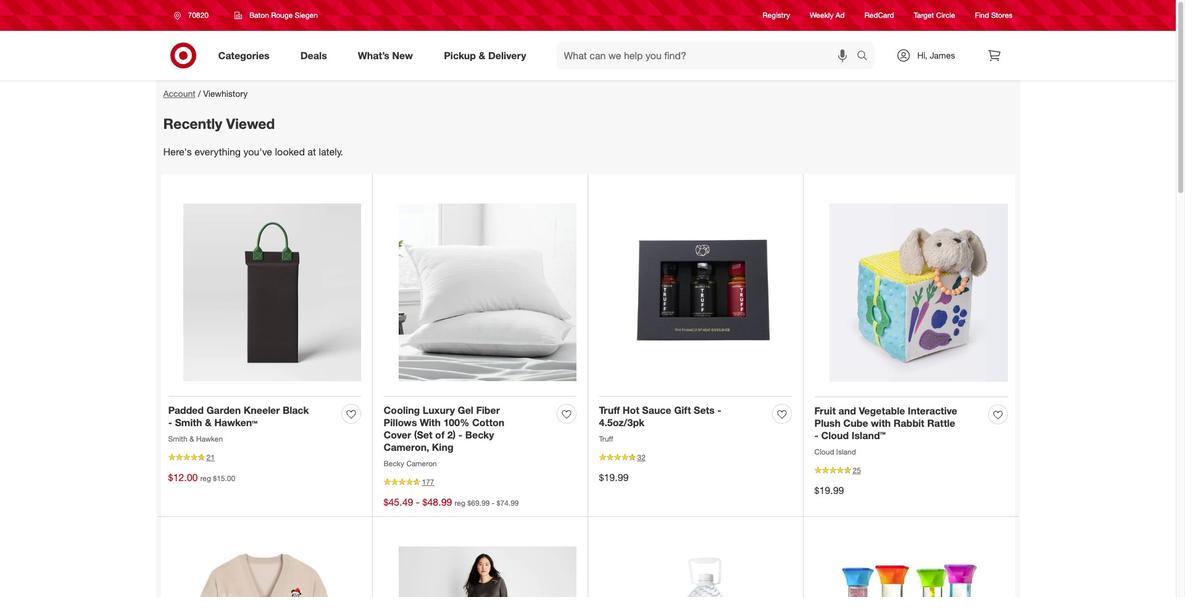 Task type: describe. For each thing, give the bounding box(es) containing it.
& inside the 'padded garden kneeler black - smith & hawken™'
[[205, 416, 212, 429]]

target
[[914, 11, 934, 20]]

lately.
[[319, 146, 343, 158]]

deals
[[300, 49, 327, 61]]

padded
[[168, 404, 204, 416]]

what's new link
[[347, 42, 429, 69]]

garden
[[206, 404, 241, 416]]

- inside the 'padded garden kneeler black - smith & hawken™'
[[168, 416, 172, 429]]

vegetable
[[859, 405, 905, 417]]

(set
[[414, 429, 433, 441]]

find stores link
[[975, 10, 1013, 21]]

becky inside the cooling luxury gel fiber pillows with 100% cotton cover (set of 2) - becky cameron, king
[[465, 429, 494, 441]]

target circle
[[914, 11, 955, 20]]

smith & hawken link
[[168, 434, 223, 444]]

weekly
[[810, 11, 834, 20]]

/
[[198, 88, 201, 99]]

cloud island
[[815, 447, 856, 457]]

categories link
[[208, 42, 285, 69]]

looked
[[275, 146, 305, 158]]

island™
[[852, 429, 886, 442]]

account / viewhistory
[[163, 88, 248, 99]]

cooling luxury gel fiber pillows with 100% cotton cover (set of 2) - becky cameron image
[[399, 203, 576, 381]]

baton rouge siegen button
[[227, 4, 326, 27]]

gift
[[674, 404, 691, 416]]

100%
[[444, 416, 470, 429]]

fruit and vegetable interactive plush cube with rabbit rattle - cloud island™
[[815, 405, 958, 442]]

cube
[[844, 417, 868, 429]]

categories
[[218, 49, 270, 61]]

$45.49 - $48.99 reg $69.99 - $74.99
[[384, 496, 519, 508]]

$15.00
[[213, 474, 235, 483]]

$12.00 reg $15.00
[[168, 471, 235, 484]]

of
[[435, 429, 445, 441]]

deals link
[[290, 42, 342, 69]]

cloud inside fruit and vegetable interactive plush cube with rabbit rattle - cloud island™
[[821, 429, 849, 442]]

21
[[207, 453, 215, 463]]

& for hawken
[[189, 434, 194, 444]]

with
[[871, 417, 891, 429]]

luxury
[[423, 404, 455, 416]]

delivery
[[488, 49, 526, 61]]

baton
[[249, 10, 269, 20]]

king
[[432, 441, 454, 454]]

$12.00
[[168, 471, 198, 484]]

stores
[[992, 11, 1013, 20]]

25 link
[[815, 466, 861, 477]]

here's
[[163, 146, 192, 158]]

177 link
[[384, 478, 434, 488]]

rouge
[[271, 10, 293, 20]]

account link
[[163, 88, 195, 99]]

cover
[[384, 429, 411, 441]]

weekly ad
[[810, 11, 845, 20]]

$45.49
[[384, 496, 413, 508]]

25
[[853, 466, 861, 476]]

interactive
[[908, 405, 958, 417]]

truff hot sauce gift sets - 4.5oz/3pk image
[[614, 203, 792, 381]]

weekly ad link
[[810, 10, 845, 21]]

you've
[[244, 146, 272, 158]]

$19.99 for fruit and vegetable interactive plush cube with rabbit rattle - cloud island™
[[815, 484, 844, 497]]

women's long sleeve asymmetrical cut-out button detail midi dress - future collective™ with reese blutstein dark gray image
[[399, 547, 576, 598]]

truff link
[[599, 434, 613, 444]]

1 vertical spatial cloud
[[815, 447, 834, 457]]

- inside $45.49 - $48.99 reg $69.99 - $74.99
[[492, 499, 495, 508]]

2)
[[447, 429, 456, 441]]

cotton
[[472, 416, 505, 429]]

cooling luxury gel fiber pillows with 100% cotton cover (set of 2) - becky cameron, king
[[384, 404, 505, 454]]

truff hot sauce gift sets - 4.5oz/3pk
[[599, 404, 722, 429]]

search
[[852, 50, 881, 63]]

fruit and vegetable interactive plush cube with rabbit rattle - cloud island™ link
[[815, 405, 958, 442]]

kneeler
[[244, 404, 280, 416]]

sauce
[[642, 404, 672, 416]]

padded garden kneeler black - smith & hawken™ link
[[168, 404, 309, 429]]



Task type: vqa. For each thing, say whether or not it's contained in the screenshot.
Fruit and Vegetable Interactive Plush Cube with Rabbit Rattle - Cloud Island™'s $19.99
yes



Task type: locate. For each thing, give the bounding box(es) containing it.
- right $69.99
[[492, 499, 495, 508]]

$19.99 for truff hot sauce gift sets - 4.5oz/3pk
[[599, 471, 629, 484]]

0 vertical spatial cloud
[[821, 429, 849, 442]]

circle
[[936, 11, 955, 20]]

0 vertical spatial smith
[[175, 416, 202, 429]]

$48.99
[[423, 496, 452, 508]]

$69.99
[[468, 499, 490, 508]]

1 vertical spatial $19.99
[[815, 484, 844, 497]]

32 link
[[599, 453, 646, 464]]

0 vertical spatial reg
[[200, 474, 211, 483]]

recently viewed
[[163, 115, 275, 132]]

cloud left "island" at the right
[[815, 447, 834, 457]]

-
[[718, 404, 722, 416], [168, 416, 172, 429], [459, 429, 463, 441], [815, 429, 819, 442], [416, 496, 420, 508], [492, 499, 495, 508]]

reg inside $12.00 reg $15.00
[[200, 474, 211, 483]]

truff for the truff link
[[599, 434, 613, 444]]

gel
[[458, 404, 474, 416]]

cloud
[[821, 429, 849, 442], [815, 447, 834, 457]]

0 vertical spatial &
[[479, 49, 486, 61]]

becky down 'fiber'
[[465, 429, 494, 441]]

fruit
[[815, 405, 836, 417]]

0 horizontal spatial reg
[[200, 474, 211, 483]]

smith
[[175, 416, 202, 429], [168, 434, 187, 444]]

find stores
[[975, 11, 1013, 20]]

fruit and vegetable interactive plush cube with rabbit rattle - cloud island™ image
[[829, 203, 1008, 382]]

cooling luxury gel fiber pillows with 100% cotton cover (set of 2) - becky cameron, king link
[[384, 404, 505, 454]]

- inside fruit and vegetable interactive plush cube with rabbit rattle - cloud island™
[[815, 429, 819, 442]]

and
[[839, 405, 856, 417]]

cameron
[[406, 459, 437, 468]]

sets
[[694, 404, 715, 416]]

hot
[[623, 404, 640, 416]]

hand2mind sensory fidget tubes, mesmerizing liquid motion sensory bottles, fidget toys, ages 3+ image
[[829, 547, 1008, 598]]

smith inside the 'padded garden kneeler black - smith & hawken™'
[[175, 416, 202, 429]]

truff hot sauce gift sets - 4.5oz/3pk link
[[599, 404, 722, 429]]

$19.99 down 25 link
[[815, 484, 844, 497]]

redcard link
[[865, 10, 894, 21]]

target circle link
[[914, 10, 955, 21]]

truff inside the truff hot sauce gift sets - 4.5oz/3pk
[[599, 404, 620, 416]]

1 vertical spatial truff
[[599, 434, 613, 444]]

2 truff from the top
[[599, 434, 613, 444]]

cooling
[[384, 404, 420, 416]]

0 vertical spatial truff
[[599, 404, 620, 416]]

- right $45.49
[[416, 496, 420, 508]]

1 horizontal spatial reg
[[455, 499, 465, 508]]

here's everything you've looked at lately.
[[163, 146, 343, 158]]

viewed
[[226, 115, 275, 132]]

women's disney minnie mouse holiday cardigan - disney store image
[[183, 547, 361, 598]]

smith up 21 link
[[168, 434, 187, 444]]

find
[[975, 11, 989, 20]]

black
[[283, 404, 309, 416]]

1 vertical spatial smith
[[168, 434, 187, 444]]

& left hawken
[[189, 434, 194, 444]]

padded garden kneeler black - smith & hawken™ image
[[183, 203, 361, 381]]

pickup & delivery
[[444, 49, 526, 61]]

smith up smith & hawken 'link'
[[175, 416, 202, 429]]

1 vertical spatial reg
[[455, 499, 465, 508]]

& right pickup
[[479, 49, 486, 61]]

new
[[392, 49, 413, 61]]

pickup
[[444, 49, 476, 61]]

0 horizontal spatial &
[[189, 434, 194, 444]]

baton rouge siegen
[[249, 10, 318, 20]]

cloud island link
[[815, 447, 856, 457]]

redcard
[[865, 11, 894, 20]]

- up cloud island
[[815, 429, 819, 442]]

& up hawken
[[205, 416, 212, 429]]

hawken™
[[214, 416, 258, 429]]

reg
[[200, 474, 211, 483], [455, 499, 465, 508]]

hawken
[[196, 434, 223, 444]]

reg left $15.00
[[200, 474, 211, 483]]

cameron,
[[384, 441, 429, 454]]

padded garden kneeler black - smith & hawken™
[[168, 404, 309, 429]]

- inside the cooling luxury gel fiber pillows with 100% cotton cover (set of 2) - becky cameron, king
[[459, 429, 463, 441]]

reg left $69.99
[[455, 499, 465, 508]]

recently
[[163, 115, 222, 132]]

hi,
[[918, 50, 928, 61]]

smith & hawken
[[168, 434, 223, 444]]

search button
[[852, 42, 881, 72]]

registry
[[763, 11, 790, 20]]

0 vertical spatial becky
[[465, 429, 494, 441]]

ad
[[836, 11, 845, 20]]

island
[[836, 447, 856, 457]]

cloud up cloud island
[[821, 429, 849, 442]]

2 horizontal spatial &
[[479, 49, 486, 61]]

registry link
[[763, 10, 790, 21]]

2 vertical spatial &
[[189, 434, 194, 444]]

rattle
[[927, 417, 956, 429]]

hi, james
[[918, 50, 955, 61]]

70820 button
[[166, 4, 222, 27]]

- right the sets
[[718, 404, 722, 416]]

account
[[163, 88, 195, 99]]

1 vertical spatial becky
[[384, 459, 404, 468]]

truff
[[599, 404, 620, 416], [599, 434, 613, 444]]

- right 2)
[[459, 429, 463, 441]]

reg inside $45.49 - $48.99 reg $69.99 - $74.99
[[455, 499, 465, 508]]

truff for truff hot sauce gift sets - 4.5oz/3pk
[[599, 404, 620, 416]]

pickup & delivery link
[[434, 42, 542, 69]]

0 horizontal spatial becky
[[384, 459, 404, 468]]

fiber
[[476, 404, 500, 416]]

viewhistory
[[203, 88, 248, 99]]

0 horizontal spatial $19.99
[[599, 471, 629, 484]]

everything
[[195, 146, 241, 158]]

purified water - 128 fl oz (1gal) - good & gather™ image
[[614, 547, 792, 598]]

what's
[[358, 49, 390, 61]]

1 horizontal spatial &
[[205, 416, 212, 429]]

- up smith & hawken 'link'
[[168, 416, 172, 429]]

- inside the truff hot sauce gift sets - 4.5oz/3pk
[[718, 404, 722, 416]]

1 truff from the top
[[599, 404, 620, 416]]

1 horizontal spatial becky
[[465, 429, 494, 441]]

truff left hot
[[599, 404, 620, 416]]

becky down cameron, on the bottom of the page
[[384, 459, 404, 468]]

james
[[930, 50, 955, 61]]

& for delivery
[[479, 49, 486, 61]]

truff down 4.5oz/3pk
[[599, 434, 613, 444]]

becky cameron link
[[384, 459, 437, 468]]

siegen
[[295, 10, 318, 20]]

at
[[308, 146, 316, 158]]

What can we help you find? suggestions appear below search field
[[557, 42, 860, 69]]

$19.99 down 32 link
[[599, 471, 629, 484]]

4.5oz/3pk
[[599, 416, 645, 429]]

becky cameron
[[384, 459, 437, 468]]

1 vertical spatial &
[[205, 416, 212, 429]]

177
[[422, 478, 434, 487]]

1 horizontal spatial $19.99
[[815, 484, 844, 497]]

0 vertical spatial $19.99
[[599, 471, 629, 484]]

21 link
[[168, 453, 215, 464]]

$74.99
[[497, 499, 519, 508]]



